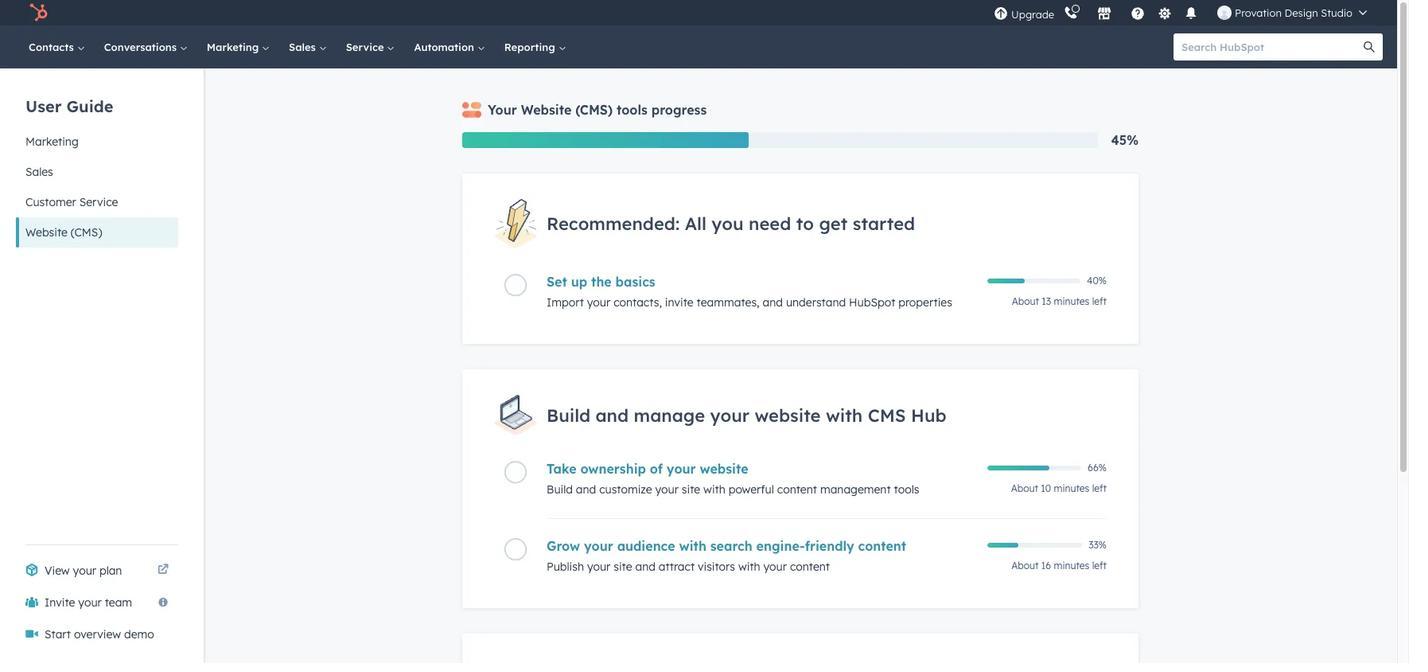 Task type: locate. For each thing, give the bounding box(es) containing it.
search image
[[1364, 41, 1375, 53]]

invite
[[665, 295, 694, 310]]

marketing down user
[[25, 135, 79, 149]]

3 minutes from the top
[[1054, 560, 1090, 571]]

minutes right 10
[[1054, 482, 1090, 494]]

2 vertical spatial content
[[790, 560, 830, 574]]

publish
[[547, 560, 584, 574]]

customer
[[25, 195, 76, 209]]

0 vertical spatial content
[[777, 482, 817, 497]]

of
[[650, 461, 663, 477]]

your right manage
[[710, 404, 750, 426]]

minutes for take ownership of your website
[[1054, 482, 1090, 494]]

1 vertical spatial tools
[[894, 482, 920, 497]]

[object object] complete progress bar
[[988, 279, 1025, 284], [988, 466, 1050, 470], [988, 543, 1019, 548]]

(cms) down customer service button
[[71, 225, 102, 240]]

2 vertical spatial about
[[1012, 560, 1039, 571]]

1 vertical spatial website
[[25, 225, 68, 240]]

website (cms)
[[25, 225, 102, 240]]

with up attract
[[679, 538, 707, 554]]

1 horizontal spatial tools
[[894, 482, 920, 497]]

tools right management
[[894, 482, 920, 497]]

your inside the set up the basics import your contacts, invite teammates, and understand hubspot properties
[[587, 295, 611, 310]]

service
[[346, 41, 387, 53], [79, 195, 118, 209]]

website up take ownership of your website button
[[755, 404, 821, 426]]

1 vertical spatial sales
[[25, 165, 53, 179]]

[object object] complete progress bar up about 16 minutes left at the bottom of page
[[988, 543, 1019, 548]]

minutes for set up the basics
[[1054, 295, 1090, 307]]

left down the 66%
[[1093, 482, 1107, 494]]

1 horizontal spatial sales
[[289, 41, 319, 53]]

sales up customer
[[25, 165, 53, 179]]

site down audience
[[614, 560, 632, 574]]

0 horizontal spatial sales
[[25, 165, 53, 179]]

1 vertical spatial about
[[1011, 482, 1039, 494]]

view your plan link
[[16, 555, 178, 587]]

and down audience
[[636, 560, 656, 574]]

1 vertical spatial service
[[79, 195, 118, 209]]

1 vertical spatial left
[[1093, 482, 1107, 494]]

demo
[[124, 627, 154, 642]]

basics
[[616, 274, 656, 290]]

site
[[682, 482, 701, 497], [614, 560, 632, 574]]

content right friendly
[[858, 538, 907, 554]]

calling icon image
[[1064, 6, 1079, 21]]

1 vertical spatial website
[[700, 461, 749, 477]]

left for grow your audience with search engine-friendly content
[[1093, 560, 1107, 571]]

hubspot image
[[29, 3, 48, 22]]

service down sales "button"
[[79, 195, 118, 209]]

40%
[[1087, 275, 1107, 287]]

left down 40%
[[1093, 295, 1107, 307]]

website for manage
[[755, 404, 821, 426]]

content inside take ownership of your website build and customize your site with powerful content management tools
[[777, 482, 817, 497]]

1 vertical spatial minutes
[[1054, 482, 1090, 494]]

with
[[826, 404, 863, 426], [704, 482, 726, 497], [679, 538, 707, 554], [739, 560, 761, 574]]

your right grow
[[584, 538, 613, 554]]

service link
[[336, 25, 405, 68]]

with left "cms"
[[826, 404, 863, 426]]

menu
[[993, 0, 1379, 25]]

2 build from the top
[[547, 482, 573, 497]]

menu containing provation design studio
[[993, 0, 1379, 25]]

your website (cms) tools progress progress bar
[[462, 132, 749, 148]]

link opens in a new window image
[[158, 564, 169, 576]]

website up powerful
[[700, 461, 749, 477]]

website inside take ownership of your website build and customize your site with powerful content management tools
[[700, 461, 749, 477]]

0 horizontal spatial tools
[[617, 102, 648, 118]]

marketing
[[207, 41, 262, 53], [25, 135, 79, 149]]

1 horizontal spatial site
[[682, 482, 701, 497]]

0 horizontal spatial website
[[700, 461, 749, 477]]

your left team
[[78, 595, 102, 610]]

and inside take ownership of your website build and customize your site with powerful content management tools
[[576, 482, 596, 497]]

1 horizontal spatial website
[[521, 102, 572, 118]]

0 vertical spatial about
[[1012, 295, 1039, 307]]

[object object] complete progress bar up about 13 minutes left
[[988, 279, 1025, 284]]

site inside take ownership of your website build and customize your site with powerful content management tools
[[682, 482, 701, 497]]

studio
[[1322, 6, 1353, 19]]

sales right "marketing" link
[[289, 41, 319, 53]]

service right the sales link
[[346, 41, 387, 53]]

minutes right 16
[[1054, 560, 1090, 571]]

[object object] complete progress bar up 10
[[988, 466, 1050, 470]]

1 horizontal spatial website
[[755, 404, 821, 426]]

1 horizontal spatial service
[[346, 41, 387, 53]]

content down friendly
[[790, 560, 830, 574]]

hub
[[911, 404, 947, 426]]

1 vertical spatial site
[[614, 560, 632, 574]]

recommended:
[[547, 213, 680, 235]]

tools up 'your website (cms) tools progress' progress bar
[[617, 102, 648, 118]]

0 horizontal spatial website
[[25, 225, 68, 240]]

[object object] complete progress bar for grow your audience with search engine-friendly content
[[988, 543, 1019, 548]]

2 vertical spatial left
[[1093, 560, 1107, 571]]

settings link
[[1155, 4, 1175, 21]]

left for take ownership of your website
[[1093, 482, 1107, 494]]

about
[[1012, 295, 1039, 307], [1011, 482, 1039, 494], [1012, 560, 1039, 571]]

grow
[[547, 538, 580, 554]]

about left 10
[[1011, 482, 1039, 494]]

1 minutes from the top
[[1054, 295, 1090, 307]]

your down the
[[587, 295, 611, 310]]

2 left from the top
[[1093, 482, 1107, 494]]

0 horizontal spatial site
[[614, 560, 632, 574]]

help button
[[1125, 0, 1152, 25]]

about for take ownership of your website
[[1011, 482, 1039, 494]]

Search HubSpot search field
[[1174, 33, 1369, 60]]

1 left from the top
[[1093, 295, 1107, 307]]

sales
[[289, 41, 319, 53], [25, 165, 53, 179]]

marketplaces button
[[1088, 0, 1122, 25]]

content
[[777, 482, 817, 497], [858, 538, 907, 554], [790, 560, 830, 574]]

tools
[[617, 102, 648, 118], [894, 482, 920, 497]]

with left powerful
[[704, 482, 726, 497]]

0 horizontal spatial (cms)
[[71, 225, 102, 240]]

content down take ownership of your website button
[[777, 482, 817, 497]]

66%
[[1088, 462, 1107, 474]]

your right of on the left of the page
[[667, 461, 696, 477]]

and down take
[[576, 482, 596, 497]]

0 vertical spatial [object object] complete progress bar
[[988, 279, 1025, 284]]

website down customer
[[25, 225, 68, 240]]

(cms)
[[576, 102, 613, 118], [71, 225, 102, 240]]

your down engine-
[[764, 560, 787, 574]]

about left 16
[[1012, 560, 1039, 571]]

and inside the set up the basics import your contacts, invite teammates, and understand hubspot properties
[[763, 295, 783, 310]]

website for of
[[700, 461, 749, 477]]

conversations
[[104, 41, 180, 53]]

reporting link
[[495, 25, 576, 68]]

help image
[[1131, 7, 1145, 21]]

1 horizontal spatial marketing
[[207, 41, 262, 53]]

user
[[25, 96, 62, 116]]

2 [object object] complete progress bar from the top
[[988, 466, 1050, 470]]

1 vertical spatial (cms)
[[71, 225, 102, 240]]

invite
[[45, 595, 75, 610]]

hubspot link
[[19, 3, 60, 22]]

3 [object object] complete progress bar from the top
[[988, 543, 1019, 548]]

all
[[685, 213, 707, 235]]

1 [object object] complete progress bar from the top
[[988, 279, 1025, 284]]

1 vertical spatial build
[[547, 482, 573, 497]]

1 vertical spatial content
[[858, 538, 907, 554]]

3 left from the top
[[1093, 560, 1107, 571]]

invite your team
[[45, 595, 132, 610]]

[object object] complete progress bar for take ownership of your website
[[988, 466, 1050, 470]]

1 vertical spatial marketing
[[25, 135, 79, 149]]

1 horizontal spatial (cms)
[[576, 102, 613, 118]]

about for set up the basics
[[1012, 295, 1039, 307]]

your
[[587, 295, 611, 310], [710, 404, 750, 426], [667, 461, 696, 477], [655, 482, 679, 497], [584, 538, 613, 554], [587, 560, 611, 574], [764, 560, 787, 574], [73, 564, 96, 578], [78, 595, 102, 610]]

(cms) up 'your website (cms) tools progress' progress bar
[[576, 102, 613, 118]]

your right publish on the bottom
[[587, 560, 611, 574]]

and
[[763, 295, 783, 310], [596, 404, 629, 426], [576, 482, 596, 497], [636, 560, 656, 574]]

site left powerful
[[682, 482, 701, 497]]

0 vertical spatial minutes
[[1054, 295, 1090, 307]]

2 minutes from the top
[[1054, 482, 1090, 494]]

[object object] complete progress bar for set up the basics
[[988, 279, 1025, 284]]

recommended: all you need to get started
[[547, 213, 915, 235]]

and up ownership at the bottom left
[[596, 404, 629, 426]]

2 vertical spatial minutes
[[1054, 560, 1090, 571]]

grow your audience with search engine-friendly content publish your site and attract visitors with your content
[[547, 538, 907, 574]]

your inside "link"
[[73, 564, 96, 578]]

engine-
[[757, 538, 805, 554]]

left for set up the basics
[[1093, 295, 1107, 307]]

0 horizontal spatial marketing
[[25, 135, 79, 149]]

reporting
[[504, 41, 558, 53]]

0 vertical spatial build
[[547, 404, 591, 426]]

13
[[1042, 295, 1052, 307]]

notifications image
[[1184, 7, 1199, 21]]

1 vertical spatial [object object] complete progress bar
[[988, 466, 1050, 470]]

marketing left the sales link
[[207, 41, 262, 53]]

build down take
[[547, 482, 573, 497]]

about left '13'
[[1012, 295, 1039, 307]]

minutes
[[1054, 295, 1090, 307], [1054, 482, 1090, 494], [1054, 560, 1090, 571]]

minutes for grow your audience with search engine-friendly content
[[1054, 560, 1090, 571]]

left down 33% on the right bottom of page
[[1093, 560, 1107, 571]]

0 vertical spatial service
[[346, 41, 387, 53]]

minutes right '13'
[[1054, 295, 1090, 307]]

0 vertical spatial website
[[755, 404, 821, 426]]

website
[[521, 102, 572, 118], [25, 225, 68, 240]]

and down set up the basics button
[[763, 295, 783, 310]]

build
[[547, 404, 591, 426], [547, 482, 573, 497]]

your left plan
[[73, 564, 96, 578]]

0 vertical spatial left
[[1093, 295, 1107, 307]]

website right the 'your'
[[521, 102, 572, 118]]

build and manage your website with cms hub
[[547, 404, 947, 426]]

0 horizontal spatial service
[[79, 195, 118, 209]]

2 vertical spatial [object object] complete progress bar
[[988, 543, 1019, 548]]

settings image
[[1158, 7, 1172, 21]]

0 vertical spatial website
[[521, 102, 572, 118]]

build up take
[[547, 404, 591, 426]]

0 vertical spatial site
[[682, 482, 701, 497]]



Task type: describe. For each thing, give the bounding box(es) containing it.
get
[[819, 213, 848, 235]]

0 vertical spatial tools
[[617, 102, 648, 118]]

progress
[[652, 102, 707, 118]]

calling icon button
[[1058, 2, 1085, 23]]

powerful
[[729, 482, 774, 497]]

0 vertical spatial sales
[[289, 41, 319, 53]]

33%
[[1089, 539, 1107, 551]]

team
[[105, 595, 132, 610]]

manage
[[634, 404, 705, 426]]

start overview demo link
[[16, 618, 178, 650]]

marketplaces image
[[1098, 7, 1112, 21]]

set
[[547, 274, 567, 290]]

properties
[[899, 295, 953, 310]]

view your plan
[[45, 564, 122, 578]]

marketing link
[[197, 25, 279, 68]]

website (cms) button
[[16, 217, 178, 248]]

automation
[[414, 41, 477, 53]]

ownership
[[581, 461, 646, 477]]

sales button
[[16, 157, 178, 187]]

provation design studio
[[1235, 6, 1353, 19]]

customize
[[599, 482, 652, 497]]

visitors
[[698, 560, 735, 574]]

contacts link
[[19, 25, 94, 68]]

invite your team button
[[16, 587, 178, 618]]

service inside button
[[79, 195, 118, 209]]

notifications button
[[1178, 0, 1205, 25]]

upgrade image
[[994, 7, 1009, 21]]

user guide
[[25, 96, 113, 116]]

user guide views element
[[16, 68, 178, 248]]

need
[[749, 213, 791, 235]]

understand
[[786, 295, 846, 310]]

tools inside take ownership of your website build and customize your site with powerful content management tools
[[894, 482, 920, 497]]

with inside take ownership of your website build and customize your site with powerful content management tools
[[704, 482, 726, 497]]

marketing inside button
[[25, 135, 79, 149]]

your website (cms) tools progress
[[488, 102, 707, 118]]

45%
[[1111, 132, 1139, 148]]

your down of on the left of the page
[[655, 482, 679, 497]]

hubspot
[[849, 295, 896, 310]]

0 vertical spatial (cms)
[[576, 102, 613, 118]]

grow your audience with search engine-friendly content button
[[547, 538, 978, 554]]

attract
[[659, 560, 695, 574]]

provation design studio button
[[1208, 0, 1377, 25]]

teammates,
[[697, 295, 760, 310]]

build inside take ownership of your website build and customize your site with powerful content management tools
[[547, 482, 573, 497]]

1 build from the top
[[547, 404, 591, 426]]

cms
[[868, 404, 906, 426]]

about 16 minutes left
[[1012, 560, 1107, 571]]

16
[[1042, 560, 1052, 571]]

take ownership of your website button
[[547, 461, 978, 477]]

about for grow your audience with search engine-friendly content
[[1012, 560, 1039, 571]]

to
[[797, 213, 814, 235]]

import
[[547, 295, 584, 310]]

marketing button
[[16, 127, 178, 157]]

the
[[591, 274, 612, 290]]

sales inside "button"
[[25, 165, 53, 179]]

audience
[[617, 538, 675, 554]]

search button
[[1356, 33, 1383, 60]]

about 10 minutes left
[[1011, 482, 1107, 494]]

started
[[853, 213, 915, 235]]

view
[[45, 564, 70, 578]]

overview
[[74, 627, 121, 642]]

you
[[712, 213, 744, 235]]

website inside website (cms) button
[[25, 225, 68, 240]]

friendly
[[805, 538, 855, 554]]

take ownership of your website build and customize your site with powerful content management tools
[[547, 461, 920, 497]]

start overview demo
[[45, 627, 154, 642]]

customer service
[[25, 195, 118, 209]]

about 13 minutes left
[[1012, 295, 1107, 307]]

upgrade
[[1012, 8, 1055, 20]]

search
[[711, 538, 753, 554]]

james peterson image
[[1218, 6, 1232, 20]]

conversations link
[[94, 25, 197, 68]]

start
[[45, 627, 71, 642]]

sales link
[[279, 25, 336, 68]]

design
[[1285, 6, 1319, 19]]

up
[[571, 274, 588, 290]]

(cms) inside button
[[71, 225, 102, 240]]

with down grow your audience with search engine-friendly content button
[[739, 560, 761, 574]]

set up the basics import your contacts, invite teammates, and understand hubspot properties
[[547, 274, 953, 310]]

link opens in a new window image
[[158, 561, 169, 580]]

automation link
[[405, 25, 495, 68]]

and inside grow your audience with search engine-friendly content publish your site and attract visitors with your content
[[636, 560, 656, 574]]

guide
[[66, 96, 113, 116]]

10
[[1041, 482, 1052, 494]]

set up the basics button
[[547, 274, 978, 290]]

your inside button
[[78, 595, 102, 610]]

your
[[488, 102, 517, 118]]

contacts,
[[614, 295, 662, 310]]

site inside grow your audience with search engine-friendly content publish your site and attract visitors with your content
[[614, 560, 632, 574]]

management
[[821, 482, 891, 497]]

provation
[[1235, 6, 1282, 19]]

plan
[[99, 564, 122, 578]]

customer service button
[[16, 187, 178, 217]]

contacts
[[29, 41, 77, 53]]

0 vertical spatial marketing
[[207, 41, 262, 53]]

take
[[547, 461, 577, 477]]



Task type: vqa. For each thing, say whether or not it's contained in the screenshot.
the a
no



